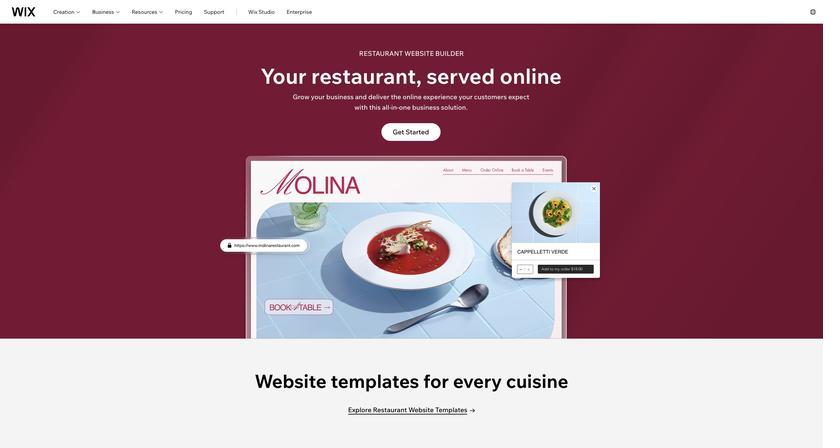 Task type: describe. For each thing, give the bounding box(es) containing it.
aurant
[[376, 49, 403, 58]]

menu
[[462, 167, 472, 173]]

a
[[522, 167, 524, 173]]

your restaurant, served online
[[260, 63, 562, 89]]

creation
[[53, 8, 74, 15]]

studio
[[259, 8, 275, 15]]

explore restaurant website templates link
[[348, 405, 475, 416]]

solution.
[[441, 103, 468, 112]]

table
[[525, 167, 534, 173]]

verde
[[551, 249, 568, 255]]

for
[[423, 370, 449, 393]]

restaurant
[[373, 406, 407, 414]]

deliver
[[368, 93, 389, 101]]

1 your from the left
[[311, 93, 325, 101]]

explore restaurant website templates
[[348, 406, 467, 414]]

add to my order $18.00
[[541, 267, 583, 271]]

wix studio
[[248, 8, 275, 15]]

the
[[391, 93, 401, 101]]

2 your from the left
[[459, 93, 473, 101]]

templates
[[331, 370, 419, 393]]

business
[[92, 8, 114, 15]]

cappelletti verde
[[517, 249, 568, 255]]

cappelletti
[[517, 249, 550, 255]]

1
[[524, 268, 526, 272]]

rest aurant website builder
[[359, 49, 464, 58]]

$18.00
[[571, 267, 583, 271]]

builder
[[435, 49, 464, 58]]

online
[[492, 167, 504, 173]]

cuisine
[[506, 370, 569, 393]]

started
[[406, 128, 429, 136]]

order online
[[481, 167, 504, 173]]

business button
[[92, 8, 120, 16]]

expect
[[508, 93, 529, 101]]

0 horizontal spatial website
[[255, 370, 327, 393]]

support
[[204, 8, 224, 15]]

customers
[[474, 93, 507, 101]]

0 vertical spatial business
[[326, 93, 354, 101]]

resources button
[[132, 8, 163, 16]]

restaurant,
[[311, 63, 422, 89]]

website
[[405, 49, 434, 58]]

explore
[[348, 406, 372, 414]]

wix studio link
[[248, 8, 275, 16]]

1 horizontal spatial website
[[409, 406, 434, 414]]

your
[[260, 63, 307, 89]]

wix
[[248, 8, 257, 15]]

enterprise
[[287, 8, 312, 15]]

grow your business and deliver the online experience your customers expect with this all-in-one business solution.
[[293, 93, 529, 112]]



Task type: vqa. For each thing, say whether or not it's contained in the screenshot.
the 'Family Restaurant'
no



Task type: locate. For each thing, give the bounding box(es) containing it.
online up one
[[403, 93, 422, 101]]

rest
[[359, 49, 376, 58]]

1 vertical spatial online
[[403, 93, 422, 101]]

resources
[[132, 8, 157, 15]]

group 47216885.jpg image
[[512, 182, 600, 243]]

this
[[369, 103, 381, 112]]

online up the expect
[[500, 63, 562, 89]]

business
[[326, 93, 354, 101], [412, 103, 440, 112]]

get
[[393, 128, 404, 136]]

in-
[[391, 103, 399, 112]]

restaurant website - accept reservations, pick up and delivery orders online. image
[[212, 153, 574, 341]]

book
[[512, 167, 520, 173]]

0 horizontal spatial online
[[403, 93, 422, 101]]

get started
[[393, 128, 429, 136]]

order
[[481, 167, 491, 173]]

website templates for every cuisine
[[255, 370, 569, 393]]

your
[[311, 93, 325, 101], [459, 93, 473, 101]]

every
[[453, 370, 502, 393]]

0 vertical spatial online
[[500, 63, 562, 89]]

1 horizontal spatial your
[[459, 93, 473, 101]]

creation button
[[53, 8, 80, 16]]

support link
[[204, 8, 224, 16]]

0 vertical spatial website
[[255, 370, 327, 393]]

get started link
[[381, 123, 440, 141]]

pricing
[[175, 8, 192, 15]]

business left and
[[326, 93, 354, 101]]

online inside grow your business and deliver the online experience your customers expect with this all-in-one business solution.
[[403, 93, 422, 101]]

your right the grow
[[311, 93, 325, 101]]

0 horizontal spatial business
[[326, 93, 354, 101]]

my
[[555, 267, 560, 271]]

1 horizontal spatial business
[[412, 103, 440, 112]]

language selector, english selected image
[[809, 8, 817, 16]]

1 vertical spatial business
[[412, 103, 440, 112]]

0 horizontal spatial your
[[311, 93, 325, 101]]

templates
[[435, 406, 467, 414]]

events
[[543, 167, 553, 173]]

to
[[550, 267, 554, 271]]

experience
[[423, 93, 457, 101]]

all-
[[382, 103, 391, 112]]

and
[[355, 93, 367, 101]]

pricing link
[[175, 8, 192, 16]]

your up solution.
[[459, 93, 473, 101]]

with
[[354, 103, 368, 112]]

about
[[443, 167, 453, 173]]

enterprise link
[[287, 8, 312, 16]]

served
[[427, 63, 495, 89]]

1 vertical spatial website
[[409, 406, 434, 414]]

business down experience on the top
[[412, 103, 440, 112]]

grow
[[293, 93, 309, 101]]

book a table
[[512, 167, 534, 173]]

1 horizontal spatial online
[[500, 63, 562, 89]]

one
[[399, 103, 411, 112]]

add
[[541, 267, 549, 271]]

website
[[255, 370, 327, 393], [409, 406, 434, 414]]

order
[[561, 267, 570, 271]]

online
[[500, 63, 562, 89], [403, 93, 422, 101]]



